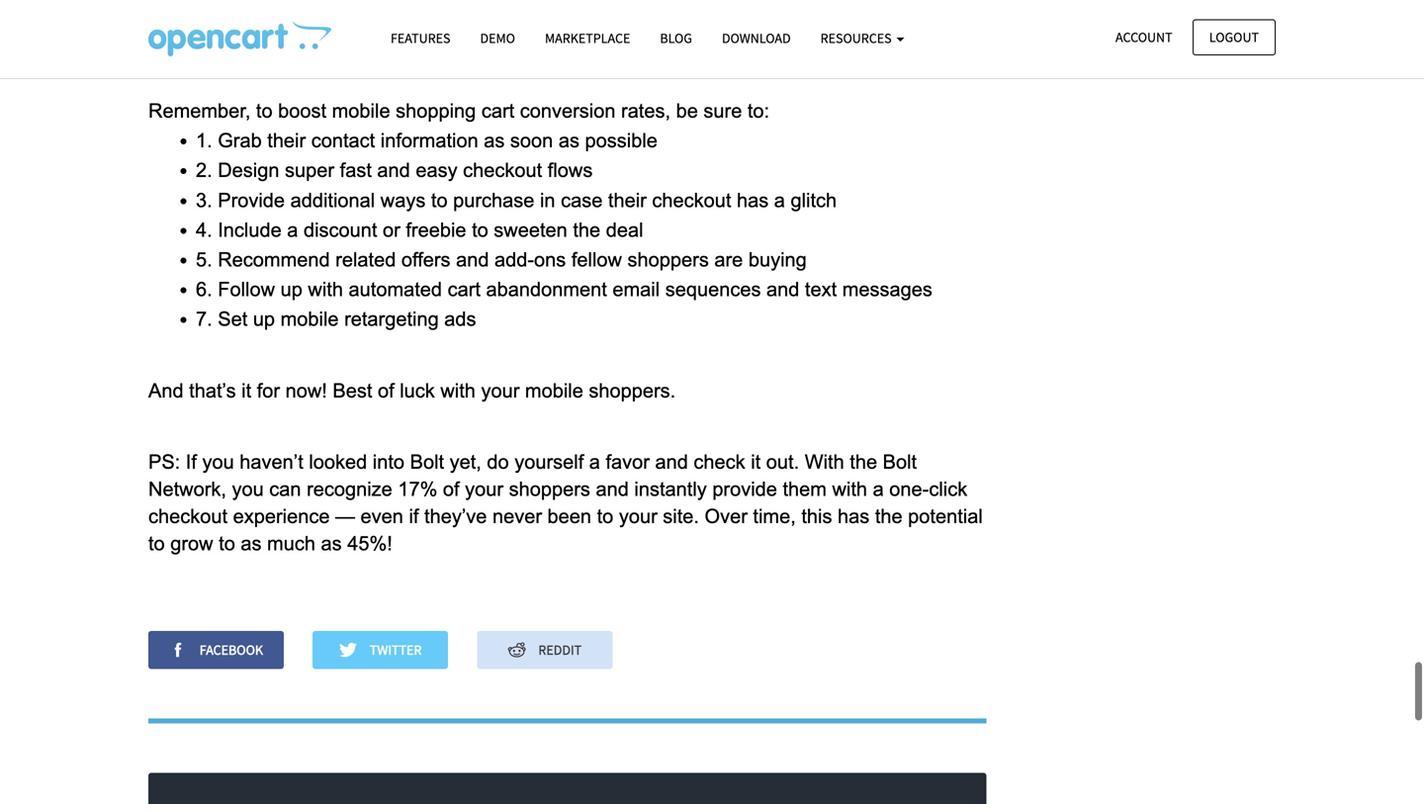 Task type: vqa. For each thing, say whether or not it's contained in the screenshot.
the Name 'text box'
no



Task type: describe. For each thing, give the bounding box(es) containing it.
1 horizontal spatial checkout
[[463, 159, 542, 181]]

into
[[373, 451, 405, 473]]

fast
[[340, 159, 372, 181]]

to:
[[748, 100, 770, 122]]

ons
[[534, 249, 566, 271]]

remember, to boost mobile shopping cart conversion rates, be sure to: 1. grab their contact information as soon as possible 2. design super fast and easy checkout flows 3. provide additional ways to purchase in case their checkout has a glitch 4. include a discount or freebie to sweeten the deal 5. recommend related offers and add-ons fellow shoppers are buying 6. follow up with automated cart abandonment email sequences and text messages 7. set up mobile retargeting ads
[[148, 100, 933, 330]]

your up the do
[[481, 380, 520, 401]]

ps: if you haven't looked into bolt yet, do yourself a favor and check it out. with the bolt network, you can recognize 17% of your shoppers and instantly provide them with a one-click checkout experience — even if they've never been to your site. over time, this has the potential to grow to as much as 45%!
[[148, 451, 988, 555]]

0 horizontal spatial it
[[241, 380, 251, 401]]

and up instantly
[[655, 451, 688, 473]]

and up "ways"
[[377, 159, 410, 181]]

freebie
[[406, 219, 466, 241]]

facebook link
[[148, 631, 284, 669]]

can inside putting yourself in your customer's shoes is key to designing an optimal mobile shopping experience that can boost conversion rates.
[[289, 29, 321, 50]]

45%!
[[347, 533, 392, 555]]

reddit
[[536, 641, 582, 659]]

related
[[335, 249, 396, 271]]

add-
[[495, 249, 534, 271]]

shoppers.
[[589, 380, 676, 401]]

as left soon
[[484, 130, 505, 151]]

if
[[409, 505, 419, 527]]

a left glitch
[[774, 189, 785, 211]]

include
[[218, 219, 282, 241]]

0 horizontal spatial up
[[253, 308, 275, 330]]

has inside remember, to boost mobile shopping cart conversion rates, be sure to: 1. grab their contact information as soon as possible 2. design super fast and easy checkout flows 3. provide additional ways to purchase in case their checkout has a glitch 4. include a discount or freebie to sweeten the deal 5. recommend related offers and add-ons fellow shoppers are buying 6. follow up with automated cart abandonment email sequences and text messages 7. set up mobile retargeting ads
[[737, 189, 769, 211]]

ps:
[[148, 451, 180, 473]]

one-
[[889, 478, 929, 500]]

best
[[333, 380, 372, 401]]

check
[[694, 451, 745, 473]]

be
[[676, 100, 698, 122]]

flows
[[548, 159, 593, 181]]

1 vertical spatial the
[[850, 451, 877, 473]]

buying
[[749, 249, 807, 271]]

and down buying
[[767, 279, 800, 300]]

the inside remember, to boost mobile shopping cart conversion rates, be sure to: 1. grab their contact information as soon as possible 2. design super fast and easy checkout flows 3. provide additional ways to purchase in case their checkout has a glitch 4. include a discount or freebie to sweeten the deal 5. recommend related offers and add-ons fellow shoppers are buying 6. follow up with automated cart abandonment email sequences and text messages 7. set up mobile retargeting ads
[[573, 219, 601, 241]]

looked
[[309, 451, 367, 473]]

1 vertical spatial you
[[232, 478, 264, 500]]

if
[[186, 451, 197, 473]]

do
[[487, 451, 509, 473]]

blog
[[660, 29, 692, 47]]

demo link
[[465, 21, 530, 56]]

is
[[515, 1, 529, 23]]

social facebook image
[[169, 641, 197, 659]]

contact
[[311, 130, 375, 151]]

rates.
[[482, 29, 531, 50]]

account link
[[1099, 19, 1189, 55]]

and down favor
[[596, 478, 629, 500]]

social reddit image
[[508, 641, 536, 659]]

follow
[[218, 279, 275, 300]]

ads
[[444, 308, 476, 330]]

a left favor
[[589, 451, 600, 473]]

your down the do
[[465, 478, 504, 500]]

it inside ps: if you haven't looked into bolt yet, do yourself a favor and check it out. with the bolt network, you can recognize 17% of your shoppers and instantly provide them with a one-click checkout experience — even if they've never been to your site. over time, this has the potential to grow to as much as 45%!
[[751, 451, 761, 473]]

a up recommend
[[287, 219, 298, 241]]

marketplace link
[[530, 21, 645, 56]]

to up grab
[[256, 100, 273, 122]]

your inside putting yourself in your customer's shoes is key to designing an optimal mobile shopping experience that can boost conversion rates.
[[311, 1, 350, 23]]

facebook
[[197, 641, 263, 659]]

possible
[[585, 130, 658, 151]]

offers
[[401, 249, 451, 271]]

additional
[[290, 189, 375, 211]]

1 bolt from the left
[[410, 451, 444, 473]]

features link
[[376, 21, 465, 56]]

can inside ps: if you haven't looked into bolt yet, do yourself a favor and check it out. with the bolt network, you can recognize 17% of your shoppers and instantly provide them with a one-click checkout experience — even if they've never been to your site. over time, this has the potential to grow to as much as 45%!
[[269, 478, 301, 500]]

key
[[535, 1, 565, 23]]

your down instantly
[[619, 505, 657, 527]]

to down easy
[[431, 189, 448, 211]]

favor
[[606, 451, 650, 473]]

—
[[335, 505, 355, 527]]

logout link
[[1193, 19, 1276, 55]]

boost inside remember, to boost mobile shopping cart conversion rates, be sure to: 1. grab their contact information as soon as possible 2. design super fast and easy checkout flows 3. provide additional ways to purchase in case their checkout has a glitch 4. include a discount or freebie to sweeten the deal 5. recommend related offers and add-ons fellow shoppers are buying 6. follow up with automated cart abandonment email sequences and text messages 7. set up mobile retargeting ads
[[278, 100, 326, 122]]

to right been at the left of the page
[[597, 505, 614, 527]]

information
[[381, 130, 478, 151]]

retargeting
[[344, 308, 439, 330]]

even
[[361, 505, 403, 527]]

as up flows
[[559, 130, 580, 151]]

1.
[[196, 130, 212, 151]]

1 vertical spatial their
[[608, 189, 647, 211]]

much
[[267, 533, 315, 555]]

of inside ps: if you haven't looked into bolt yet, do yourself a favor and check it out. with the bolt network, you can recognize 17% of your shoppers and instantly provide them with a one-click checkout experience — even if they've never been to your site. over time, this has the potential to grow to as much as 45%!
[[443, 478, 460, 500]]

mobile up contact
[[332, 100, 390, 122]]

twitter link
[[313, 631, 448, 669]]

mobile down recommend
[[281, 308, 339, 330]]

super
[[285, 159, 334, 181]]

yourself inside ps: if you haven't looked into bolt yet, do yourself a favor and check it out. with the bolt network, you can recognize 17% of your shoppers and instantly provide them with a one-click checkout experience — even if they've never been to your site. over time, this has the potential to grow to as much as 45%!
[[515, 451, 584, 473]]

an
[[683, 1, 705, 23]]

deal
[[606, 219, 643, 241]]

resources
[[821, 29, 895, 47]]

and that's it for now! best of luck with your mobile shoppers.
[[148, 380, 681, 401]]

design
[[218, 159, 279, 181]]

instantly
[[634, 478, 707, 500]]

glitch
[[791, 189, 837, 211]]

features
[[391, 29, 451, 47]]

time,
[[753, 505, 796, 527]]

sure
[[704, 100, 742, 122]]

shoppers inside ps: if you haven't looked into bolt yet, do yourself a favor and check it out. with the bolt network, you can recognize 17% of your shoppers and instantly provide them with a one-click checkout experience — even if they've never been to your site. over time, this has the potential to grow to as much as 45%!
[[509, 478, 590, 500]]

twitter
[[367, 641, 422, 659]]

site.
[[663, 505, 699, 527]]

in inside putting yourself in your customer's shoes is key to designing an optimal mobile shopping experience that can boost conversion rates.
[[290, 1, 306, 23]]

network,
[[148, 478, 226, 500]]

6.
[[196, 279, 212, 300]]

marketplace
[[545, 29, 630, 47]]

blog link
[[645, 21, 707, 56]]

email
[[613, 279, 660, 300]]



Task type: locate. For each thing, give the bounding box(es) containing it.
1 horizontal spatial has
[[838, 505, 870, 527]]

set
[[218, 308, 248, 330]]

bolt up 17%
[[410, 451, 444, 473]]

2 horizontal spatial checkout
[[652, 189, 731, 211]]

0 vertical spatial it
[[241, 380, 251, 401]]

conversion
[[380, 29, 476, 50], [520, 100, 616, 122]]

mobile inside putting yourself in your customer's shoes is key to designing an optimal mobile shopping experience that can boost conversion rates.
[[780, 1, 838, 23]]

with
[[805, 451, 844, 473]]

that's
[[189, 380, 236, 401]]

1 horizontal spatial their
[[608, 189, 647, 211]]

provide
[[712, 478, 777, 500]]

in inside remember, to boost mobile shopping cart conversion rates, be sure to: 1. grab their contact information as soon as possible 2. design super fast and easy checkout flows 3. provide additional ways to purchase in case their checkout has a glitch 4. include a discount or freebie to sweeten the deal 5. recommend related offers and add-ons fellow shoppers are buying 6. follow up with automated cart abandonment email sequences and text messages 7. set up mobile retargeting ads
[[540, 189, 555, 211]]

1 horizontal spatial conversion
[[520, 100, 616, 122]]

0 vertical spatial you
[[202, 451, 234, 473]]

their up deal
[[608, 189, 647, 211]]

rates,
[[621, 100, 671, 122]]

for
[[257, 380, 280, 401]]

in
[[290, 1, 306, 23], [540, 189, 555, 211]]

to up the marketplace at the top of the page
[[571, 1, 587, 23]]

with inside remember, to boost mobile shopping cart conversion rates, be sure to: 1. grab their contact information as soon as possible 2. design super fast and easy checkout flows 3. provide additional ways to purchase in case their checkout has a glitch 4. include a discount or freebie to sweeten the deal 5. recommend related offers and add-ons fellow shoppers are buying 6. follow up with automated cart abandonment email sequences and text messages 7. set up mobile retargeting ads
[[308, 279, 343, 300]]

of left the luck on the top left of page
[[378, 380, 394, 401]]

to left the grow
[[148, 533, 165, 555]]

can right that
[[289, 29, 321, 50]]

2 vertical spatial the
[[875, 505, 903, 527]]

are
[[714, 249, 743, 271]]

with right the luck on the top left of page
[[440, 380, 476, 401]]

of
[[378, 380, 394, 401], [443, 478, 460, 500]]

0 vertical spatial experience
[[148, 29, 245, 50]]

with down with
[[832, 478, 867, 500]]

conversion up soon
[[520, 100, 616, 122]]

0 horizontal spatial their
[[267, 130, 306, 151]]

shopping up resources
[[844, 1, 924, 23]]

to down purchase
[[472, 219, 488, 241]]

2 vertical spatial with
[[832, 478, 867, 500]]

1 vertical spatial cart
[[448, 279, 481, 300]]

1 horizontal spatial shopping
[[844, 1, 924, 23]]

1 vertical spatial shoppers
[[509, 478, 590, 500]]

provide
[[218, 189, 285, 211]]

0 horizontal spatial checkout
[[148, 505, 228, 527]]

this
[[801, 505, 832, 527]]

the right with
[[850, 451, 877, 473]]

with inside ps: if you haven't looked into bolt yet, do yourself a favor and check it out. with the bolt network, you can recognize 17% of your shoppers and instantly provide them with a one-click checkout experience — even if they've never been to your site. over time, this has the potential to grow to as much as 45%!
[[832, 478, 867, 500]]

a left one-
[[873, 478, 884, 500]]

1 horizontal spatial shoppers
[[628, 249, 709, 271]]

you
[[202, 451, 234, 473], [232, 478, 264, 500]]

as down —
[[321, 533, 342, 555]]

luck
[[400, 380, 435, 401]]

resources link
[[806, 21, 919, 56]]

it left the out.
[[751, 451, 761, 473]]

as left the much
[[241, 533, 262, 555]]

yourself inside putting yourself in your customer's shoes is key to designing an optimal mobile shopping experience that can boost conversion rates.
[[215, 1, 285, 23]]

1 vertical spatial checkout
[[652, 189, 731, 211]]

with down related
[[308, 279, 343, 300]]

case
[[561, 189, 603, 211]]

7.
[[196, 308, 212, 330]]

abandonment
[[486, 279, 607, 300]]

1 vertical spatial has
[[838, 505, 870, 527]]

and left add- in the left of the page
[[456, 249, 489, 271]]

1 vertical spatial of
[[443, 478, 460, 500]]

17%
[[398, 478, 438, 500]]

been
[[548, 505, 592, 527]]

1 vertical spatial boost
[[278, 100, 326, 122]]

their up super
[[267, 130, 306, 151]]

1 horizontal spatial of
[[443, 478, 460, 500]]

1 vertical spatial yourself
[[515, 451, 584, 473]]

1 vertical spatial experience
[[233, 505, 330, 527]]

click
[[929, 478, 968, 500]]

checkout down network,
[[148, 505, 228, 527]]

experience inside ps: if you haven't looked into bolt yet, do yourself a favor and check it out. with the bolt network, you can recognize 17% of your shoppers and instantly provide them with a one-click checkout experience — even if they've never been to your site. over time, this has the potential to grow to as much as 45%!
[[233, 505, 330, 527]]

purchase
[[453, 189, 535, 211]]

1 vertical spatial with
[[440, 380, 476, 401]]

shopping inside putting yourself in your customer's shoes is key to designing an optimal mobile shopping experience that can boost conversion rates.
[[844, 1, 924, 23]]

bolt up one-
[[883, 451, 917, 473]]

0 horizontal spatial bolt
[[410, 451, 444, 473]]

0 vertical spatial yourself
[[215, 1, 285, 23]]

0 horizontal spatial with
[[308, 279, 343, 300]]

text
[[805, 279, 837, 300]]

2 horizontal spatial with
[[832, 478, 867, 500]]

shoppers up email
[[628, 249, 709, 271]]

soon
[[510, 130, 553, 151]]

you right if
[[202, 451, 234, 473]]

the down the case
[[573, 219, 601, 241]]

1 horizontal spatial cart
[[482, 100, 515, 122]]

up right set
[[253, 308, 275, 330]]

0 horizontal spatial cart
[[448, 279, 481, 300]]

1 horizontal spatial it
[[751, 451, 761, 473]]

you down haven't
[[232, 478, 264, 500]]

1 vertical spatial shopping
[[396, 100, 476, 122]]

haven't
[[240, 451, 303, 473]]

shopping up information
[[396, 100, 476, 122]]

can
[[289, 29, 321, 50], [269, 478, 301, 500]]

1 horizontal spatial in
[[540, 189, 555, 211]]

shopping inside remember, to boost mobile shopping cart conversion rates, be sure to: 1. grab their contact information as soon as possible 2. design super fast and easy checkout flows 3. provide additional ways to purchase in case their checkout has a glitch 4. include a discount or freebie to sweeten the deal 5. recommend related offers and add-ons fellow shoppers are buying 6. follow up with automated cart abandonment email sequences and text messages 7. set up mobile retargeting ads
[[396, 100, 476, 122]]

social twitter image
[[339, 641, 367, 659]]

0 vertical spatial has
[[737, 189, 769, 211]]

it left for
[[241, 380, 251, 401]]

they've
[[424, 505, 487, 527]]

shopping
[[844, 1, 924, 23], [396, 100, 476, 122]]

or
[[383, 219, 400, 241]]

0 vertical spatial of
[[378, 380, 394, 401]]

checkout
[[463, 159, 542, 181], [652, 189, 731, 211], [148, 505, 228, 527]]

5.
[[196, 249, 212, 271]]

experience
[[148, 29, 245, 50], [233, 505, 330, 527]]

2.
[[196, 159, 212, 181]]

bolt
[[410, 451, 444, 473], [883, 451, 917, 473]]

yourself
[[215, 1, 285, 23], [515, 451, 584, 473]]

1 vertical spatial in
[[540, 189, 555, 211]]

0 vertical spatial up
[[280, 279, 302, 300]]

yourself up that
[[215, 1, 285, 23]]

recommend
[[218, 249, 330, 271]]

to inside putting yourself in your customer's shoes is key to designing an optimal mobile shopping experience that can boost conversion rates.
[[571, 1, 587, 23]]

fellow
[[572, 249, 622, 271]]

that
[[251, 29, 284, 50]]

boost inside putting yourself in your customer's shoes is key to designing an optimal mobile shopping experience that can boost conversion rates.
[[327, 29, 375, 50]]

over
[[705, 505, 748, 527]]

0 vertical spatial conversion
[[380, 29, 476, 50]]

to right the grow
[[219, 533, 235, 555]]

mobile left the shoppers.
[[525, 380, 583, 401]]

to
[[571, 1, 587, 23], [256, 100, 273, 122], [431, 189, 448, 211], [472, 219, 488, 241], [597, 505, 614, 527], [148, 533, 165, 555], [219, 533, 235, 555]]

conversion inside remember, to boost mobile shopping cart conversion rates, be sure to: 1. grab their contact information as soon as possible 2. design super fast and easy checkout flows 3. provide additional ways to purchase in case their checkout has a glitch 4. include a discount or freebie to sweeten the deal 5. recommend related offers and add-ons fellow shoppers are buying 6. follow up with automated cart abandonment email sequences and text messages 7. set up mobile retargeting ads
[[520, 100, 616, 122]]

a
[[774, 189, 785, 211], [287, 219, 298, 241], [589, 451, 600, 473], [873, 478, 884, 500]]

checkout inside ps: if you haven't looked into bolt yet, do yourself a favor and check it out. with the bolt network, you can recognize 17% of your shoppers and instantly provide them with a one-click checkout experience — even if they've never been to your site. over time, this has the potential to grow to as much as 45%!
[[148, 505, 228, 527]]

never
[[493, 505, 542, 527]]

automated
[[349, 279, 442, 300]]

shoppers inside remember, to boost mobile shopping cart conversion rates, be sure to: 1. grab their contact information as soon as possible 2. design super fast and easy checkout flows 3. provide additional ways to purchase in case their checkout has a glitch 4. include a discount or freebie to sweeten the deal 5. recommend related offers and add-ons fellow shoppers are buying 6. follow up with automated cart abandonment email sequences and text messages 7. set up mobile retargeting ads
[[628, 249, 709, 271]]

sweeten
[[494, 219, 568, 241]]

0 vertical spatial boost
[[327, 29, 375, 50]]

recognize
[[307, 478, 392, 500]]

1 horizontal spatial yourself
[[515, 451, 584, 473]]

0 vertical spatial the
[[573, 219, 601, 241]]

0 vertical spatial shoppers
[[628, 249, 709, 271]]

experience down putting
[[148, 29, 245, 50]]

conversion down customer's
[[380, 29, 476, 50]]

1 vertical spatial it
[[751, 451, 761, 473]]

cart up soon
[[482, 100, 515, 122]]

0 vertical spatial shopping
[[844, 1, 924, 23]]

0 vertical spatial checkout
[[463, 159, 542, 181]]

1 vertical spatial up
[[253, 308, 275, 330]]

experience inside putting yourself in your customer's shoes is key to designing an optimal mobile shopping experience that can boost conversion rates.
[[148, 29, 245, 50]]

2 vertical spatial checkout
[[148, 505, 228, 527]]

download link
[[707, 21, 806, 56]]

0 horizontal spatial has
[[737, 189, 769, 211]]

out.
[[766, 451, 799, 473]]

7 unique ways to boost mobile shopping cart conversion rates image
[[148, 21, 331, 56]]

the
[[573, 219, 601, 241], [850, 451, 877, 473], [875, 505, 903, 527]]

up down recommend
[[280, 279, 302, 300]]

1 horizontal spatial up
[[280, 279, 302, 300]]

demo
[[480, 29, 515, 47]]

the down one-
[[875, 505, 903, 527]]

cart up ads
[[448, 279, 481, 300]]

0 horizontal spatial in
[[290, 1, 306, 23]]

0 horizontal spatial shoppers
[[509, 478, 590, 500]]

boost down customer's
[[327, 29, 375, 50]]

0 vertical spatial with
[[308, 279, 343, 300]]

checkout up are
[[652, 189, 731, 211]]

checkout up purchase
[[463, 159, 542, 181]]

mobile up resources
[[780, 1, 838, 23]]

putting yourself in your customer's shoes is key to designing an optimal mobile shopping experience that can boost conversion rates.
[[148, 1, 929, 50]]

0 vertical spatial can
[[289, 29, 321, 50]]

them
[[783, 478, 827, 500]]

designing
[[593, 1, 678, 23]]

1 horizontal spatial with
[[440, 380, 476, 401]]

has right this
[[838, 505, 870, 527]]

shoppers up been at the left of the page
[[509, 478, 590, 500]]

reddit link
[[477, 631, 613, 669]]

has
[[737, 189, 769, 211], [838, 505, 870, 527]]

boost up contact
[[278, 100, 326, 122]]

has inside ps: if you haven't looked into bolt yet, do yourself a favor and check it out. with the bolt network, you can recognize 17% of your shoppers and instantly provide them with a one-click checkout experience — even if they've never been to your site. over time, this has the potential to grow to as much as 45%!
[[838, 505, 870, 527]]

sequences
[[665, 279, 761, 300]]

your
[[311, 1, 350, 23], [481, 380, 520, 401], [465, 478, 504, 500], [619, 505, 657, 527]]

0 horizontal spatial conversion
[[380, 29, 476, 50]]

1 vertical spatial conversion
[[520, 100, 616, 122]]

yet,
[[450, 451, 482, 473]]

1 horizontal spatial bolt
[[883, 451, 917, 473]]

and
[[148, 380, 184, 401]]

your left customer's
[[311, 1, 350, 23]]

conversion inside putting yourself in your customer's shoes is key to designing an optimal mobile shopping experience that can boost conversion rates.
[[380, 29, 476, 50]]

2 bolt from the left
[[883, 451, 917, 473]]

customer's
[[355, 1, 451, 23]]

of up they've
[[443, 478, 460, 500]]

0 horizontal spatial shopping
[[396, 100, 476, 122]]

0 horizontal spatial of
[[378, 380, 394, 401]]

1 vertical spatial can
[[269, 478, 301, 500]]

0 vertical spatial cart
[[482, 100, 515, 122]]

boost
[[327, 29, 375, 50], [278, 100, 326, 122]]

shoppers
[[628, 249, 709, 271], [509, 478, 590, 500]]

0 vertical spatial their
[[267, 130, 306, 151]]

0 vertical spatial in
[[290, 1, 306, 23]]

4.
[[196, 219, 212, 241]]

has left glitch
[[737, 189, 769, 211]]

yourself right the do
[[515, 451, 584, 473]]

0 horizontal spatial yourself
[[215, 1, 285, 23]]

experience up the much
[[233, 505, 330, 527]]

can down haven't
[[269, 478, 301, 500]]

shoes
[[457, 1, 509, 23]]



